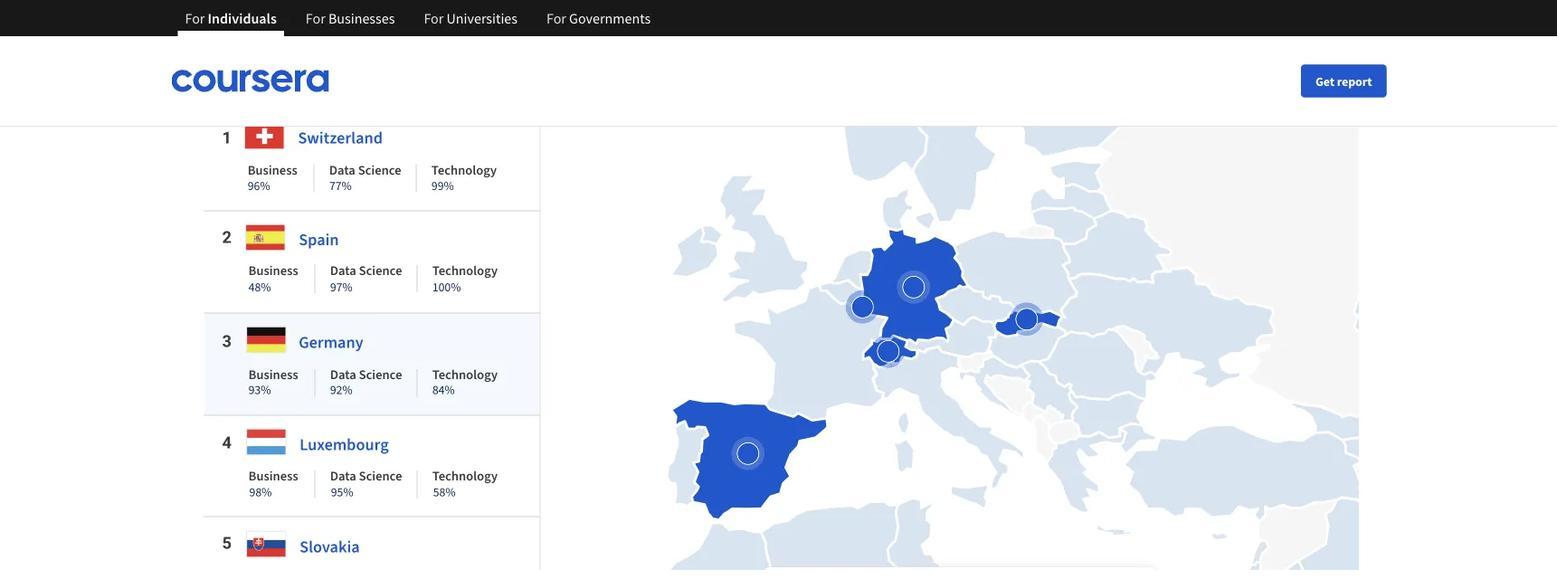 Task type: locate. For each thing, give the bounding box(es) containing it.
universities
[[447, 9, 518, 27]]

for universities
[[424, 9, 518, 27]]

for left businesses
[[306, 9, 325, 27]]

2 for from the left
[[306, 9, 325, 27]]

individuals
[[208, 9, 277, 27]]

for left governments
[[547, 9, 566, 27]]

for left universities at the top of the page
[[424, 9, 444, 27]]

coursera logo image
[[171, 70, 330, 92]]

3 for from the left
[[424, 9, 444, 27]]

for left individuals in the top left of the page
[[185, 9, 205, 27]]

for
[[185, 9, 205, 27], [306, 9, 325, 27], [424, 9, 444, 27], [547, 9, 566, 27]]

4 for from the left
[[547, 9, 566, 27]]

for for governments
[[547, 9, 566, 27]]

for individuals
[[185, 9, 277, 27]]

1 for from the left
[[185, 9, 205, 27]]



Task type: vqa. For each thing, say whether or not it's contained in the screenshot.
Analysis, to the top
no



Task type: describe. For each thing, give the bounding box(es) containing it.
for for businesses
[[306, 9, 325, 27]]

banner navigation
[[171, 0, 665, 36]]

businesses
[[328, 9, 395, 27]]

for for universities
[[424, 9, 444, 27]]

get
[[1316, 73, 1335, 89]]

for businesses
[[306, 9, 395, 27]]

for governments
[[547, 9, 651, 27]]

get report button
[[1301, 65, 1387, 97]]

for for individuals
[[185, 9, 205, 27]]

governments
[[569, 9, 651, 27]]

get report
[[1316, 73, 1372, 89]]

report
[[1337, 73, 1372, 89]]



